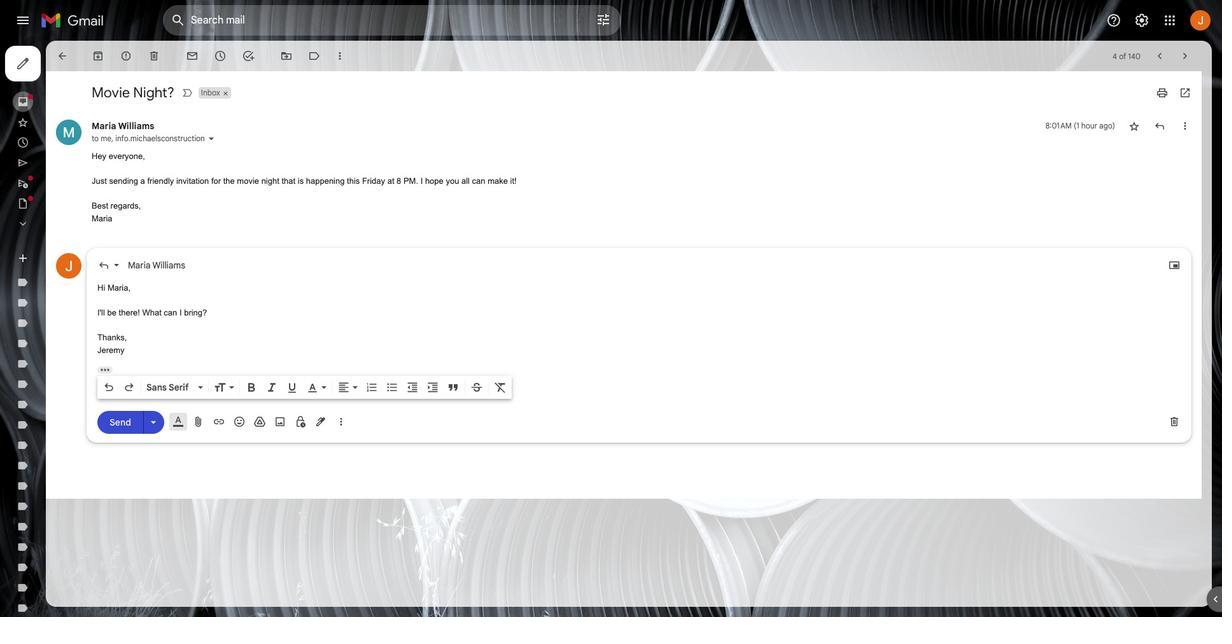 Task type: vqa. For each thing, say whether or not it's contained in the screenshot.
left into
no



Task type: describe. For each thing, give the bounding box(es) containing it.
sans serif option
[[144, 381, 195, 394]]

1 vertical spatial williams
[[153, 260, 185, 271]]

underline ‪(⌘u)‬ image
[[286, 382, 299, 395]]

not starred image
[[1128, 120, 1141, 132]]

you
[[446, 176, 459, 186]]

italic ‪(⌘i)‬ image
[[266, 381, 278, 394]]

delete image
[[148, 50, 160, 62]]

8
[[397, 176, 401, 186]]

add to tasks image
[[242, 50, 255, 62]]

gmail image
[[41, 8, 110, 33]]

formatting options toolbar
[[97, 376, 512, 399]]

jeremy
[[97, 345, 125, 355]]

at
[[388, 176, 394, 186]]

night
[[261, 176, 279, 186]]

hey
[[92, 152, 106, 161]]

(1
[[1074, 121, 1080, 131]]

everyone,
[[109, 152, 145, 161]]

settings image
[[1135, 13, 1150, 28]]

night?
[[133, 84, 174, 101]]

just
[[92, 176, 107, 186]]

move to image
[[280, 50, 293, 62]]

a
[[140, 176, 145, 186]]

numbered list ‪(⌘⇧7)‬ image
[[365, 381, 378, 394]]

is
[[298, 176, 304, 186]]

it!
[[510, 176, 517, 186]]

undo ‪(⌘z)‬ image
[[103, 381, 115, 394]]

toggle confidential mode image
[[294, 416, 307, 429]]

insert emoji ‪(⌘⇧2)‬ image
[[233, 416, 246, 429]]

1 vertical spatial maria williams
[[128, 260, 185, 271]]

hi
[[97, 283, 105, 293]]

hope
[[425, 176, 444, 186]]

all
[[462, 176, 470, 186]]

best
[[92, 201, 108, 211]]

hey everyone,
[[92, 152, 145, 161]]

show trimmed content image
[[97, 367, 113, 374]]

best regards, maria
[[92, 201, 141, 223]]

0 vertical spatial can
[[472, 176, 486, 186]]

hour
[[1082, 121, 1098, 131]]

pm.
[[404, 176, 418, 186]]

more image
[[334, 50, 346, 62]]

archive image
[[92, 50, 104, 62]]

attach files image
[[192, 416, 205, 429]]

be
[[107, 308, 116, 318]]

to me , info.michaelsconstruction
[[92, 134, 205, 143]]

show details image
[[207, 135, 215, 143]]

2 vertical spatial maria
[[128, 260, 151, 271]]

back to inbox image
[[56, 50, 69, 62]]

movie
[[92, 84, 130, 101]]

more send options image
[[147, 416, 160, 429]]

invitation
[[176, 176, 209, 186]]

search mail image
[[167, 9, 190, 32]]

support image
[[1107, 13, 1122, 28]]

labels image
[[308, 50, 321, 62]]

older image
[[1179, 50, 1192, 62]]

main menu image
[[15, 13, 31, 28]]

sans serif
[[146, 382, 189, 393]]

serif
[[169, 382, 189, 393]]

i inside the 'message body' text field
[[180, 308, 182, 318]]

4 of 140
[[1113, 51, 1141, 61]]

i'll be there! what can i bring?
[[97, 308, 207, 318]]

8:01 am (1 hour ago) cell
[[1046, 120, 1116, 132]]

discard draft ‪(⌘⇧d)‬ image
[[1168, 416, 1181, 429]]

advanced search options image
[[591, 7, 616, 32]]

report spam image
[[120, 50, 132, 62]]

friday
[[362, 176, 385, 186]]

newer image
[[1154, 50, 1166, 62]]

me
[[101, 134, 111, 143]]

Search mail text field
[[191, 14, 560, 27]]

quote ‪(⌘⇧9)‬ image
[[447, 381, 460, 394]]

bring?
[[184, 308, 207, 318]]

hi maria,
[[97, 283, 133, 293]]



Task type: locate. For each thing, give the bounding box(es) containing it.
bulleted list ‪(⌘⇧8)‬ image
[[386, 381, 399, 394]]

can inside the 'message body' text field
[[164, 308, 177, 318]]

williams
[[118, 120, 154, 132], [153, 260, 185, 271]]

navigation
[[0, 41, 153, 618]]

friendly
[[147, 176, 174, 186]]

this
[[347, 176, 360, 186]]

0 vertical spatial maria
[[92, 120, 116, 132]]

indent less ‪(⌘[)‬ image
[[406, 381, 419, 394]]

0 horizontal spatial can
[[164, 308, 177, 318]]

inbox button
[[199, 87, 221, 99]]

1 vertical spatial can
[[164, 308, 177, 318]]

4
[[1113, 51, 1117, 61]]

maria up "me"
[[92, 120, 116, 132]]

maria
[[92, 120, 116, 132], [92, 214, 112, 223], [128, 260, 151, 271]]

to
[[92, 134, 99, 143]]

bold ‪(⌘b)‬ image
[[245, 381, 258, 394]]

0 vertical spatial williams
[[118, 120, 154, 132]]

1 horizontal spatial can
[[472, 176, 486, 186]]

happening
[[306, 176, 345, 186]]

insert photo image
[[274, 416, 287, 429]]

mark as unread image
[[186, 50, 199, 62]]

can
[[472, 176, 486, 186], [164, 308, 177, 318]]

make
[[488, 176, 508, 186]]

i
[[421, 176, 423, 186], [180, 308, 182, 318]]

of
[[1119, 51, 1127, 61]]

Not starred checkbox
[[1128, 120, 1141, 132]]

indent more ‪(⌘])‬ image
[[427, 381, 439, 394]]

insert signature image
[[315, 416, 327, 429]]

type of response image
[[97, 259, 110, 272]]

what
[[142, 308, 162, 318]]

8:01 am
[[1046, 121, 1072, 131]]

movie night?
[[92, 84, 174, 101]]

0 vertical spatial maria williams
[[92, 120, 154, 132]]

Message Body text field
[[97, 282, 1181, 357]]

thanks,
[[97, 333, 127, 343]]

more options image
[[337, 416, 345, 429]]

0 vertical spatial i
[[421, 176, 423, 186]]

maria williams up ,
[[92, 120, 154, 132]]

1 vertical spatial i
[[180, 308, 182, 318]]

maria,
[[108, 283, 131, 293]]

0 horizontal spatial i
[[180, 308, 182, 318]]

remove formatting ‪(⌘\)‬ image
[[494, 381, 507, 394]]

the
[[223, 176, 235, 186]]

i left bring?
[[180, 308, 182, 318]]

sans
[[146, 382, 167, 393]]

thanks, jeremy
[[97, 333, 127, 355]]

for
[[211, 176, 221, 186]]

inbox
[[201, 88, 220, 97]]

regards,
[[111, 201, 141, 211]]

just sending a friendly invitation for the movie night that is happening this friday at 8 pm. i hope you all can make it!
[[92, 176, 517, 186]]

,
[[111, 134, 113, 143]]

insert files using drive image
[[253, 416, 266, 429]]

movie
[[237, 176, 259, 186]]

i'll
[[97, 308, 105, 318]]

140
[[1129, 51, 1141, 61]]

i right 'pm.'
[[421, 176, 423, 186]]

redo ‪(⌘y)‬ image
[[123, 381, 136, 394]]

send
[[110, 417, 131, 428]]

williams up the to me , info.michaelsconstruction
[[118, 120, 154, 132]]

1 vertical spatial maria
[[92, 214, 112, 223]]

maria down the best
[[92, 214, 112, 223]]

that
[[282, 176, 296, 186]]

1 horizontal spatial i
[[421, 176, 423, 186]]

can right all
[[472, 176, 486, 186]]

there!
[[119, 308, 140, 318]]

None search field
[[163, 5, 621, 36]]

ago)
[[1100, 121, 1116, 131]]

maria williams up maria,
[[128, 260, 185, 271]]

strikethrough ‪(⌘⇧x)‬ image
[[471, 381, 483, 394]]

maria inside 'best regards, maria'
[[92, 214, 112, 223]]

can right what
[[164, 308, 177, 318]]

8:01 am (1 hour ago)
[[1046, 121, 1116, 131]]

info.michaelsconstruction
[[115, 134, 205, 143]]

sending
[[109, 176, 138, 186]]

maria williams
[[92, 120, 154, 132], [128, 260, 185, 271]]

williams up 'i'll be there! what can i bring?'
[[153, 260, 185, 271]]

maria up maria,
[[128, 260, 151, 271]]

snooze image
[[214, 50, 227, 62]]

send button
[[97, 411, 143, 434]]

insert link ‪(⌘k)‬ image
[[213, 416, 225, 429]]



